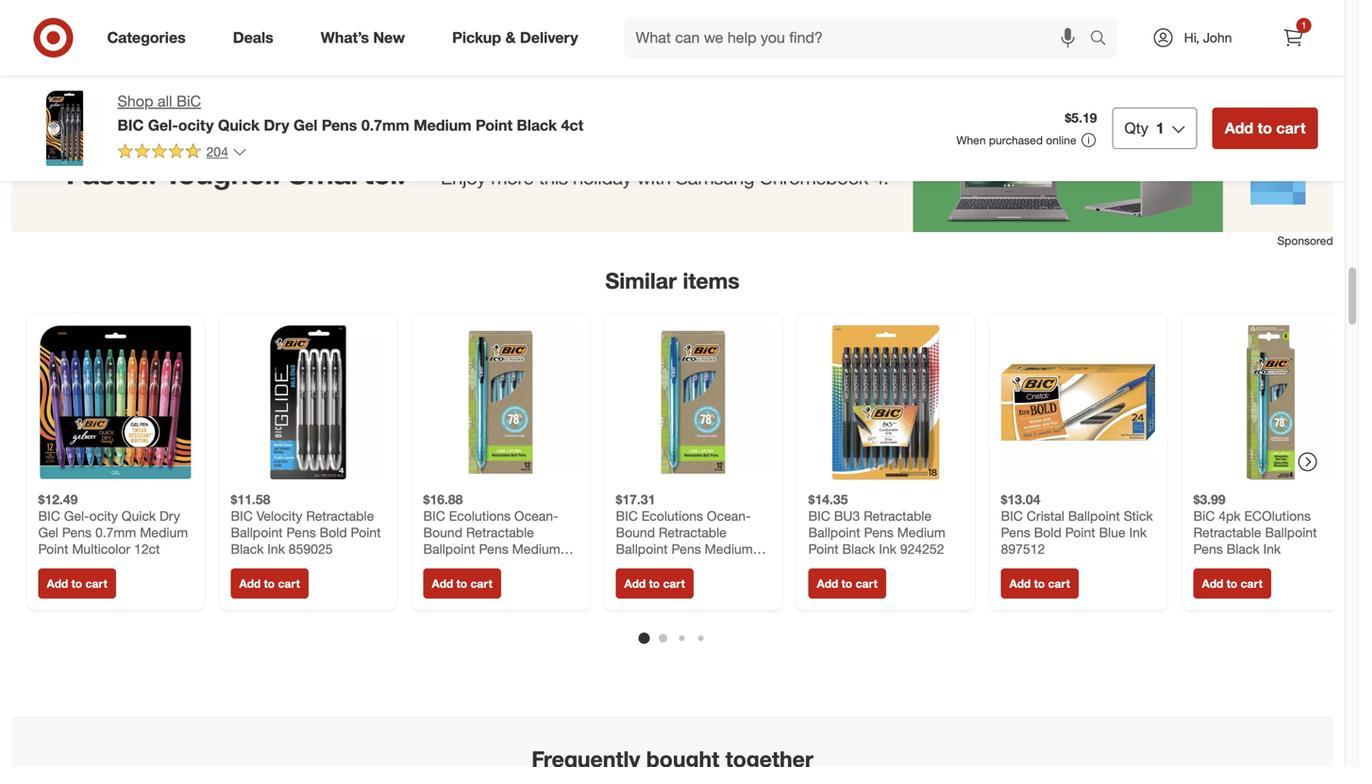 Task type: locate. For each thing, give the bounding box(es) containing it.
bound
[[423, 524, 463, 541], [616, 524, 655, 541]]

pickup
[[452, 28, 501, 47]]

retractable up 924252
[[864, 508, 932, 524]]

point inside $11.58 bic velocity retractable ballpoint pens bold point black ink 859025
[[351, 524, 381, 541]]

1 right john
[[1302, 19, 1307, 31]]

bic inside $11.58 bic velocity retractable ballpoint pens bold point black ink 859025
[[231, 508, 253, 524]]

$16.88
[[423, 491, 463, 508]]

delivery
[[520, 28, 578, 47]]

pickup & delivery link
[[436, 17, 602, 59]]

ocean-
[[515, 508, 559, 524], [707, 508, 751, 524]]

what's new link
[[305, 17, 429, 59]]

ballpoint inside $3.99 bic 4pk ecolutions retractable ballpoint pens black ink
[[1266, 524, 1318, 541]]

1 horizontal spatial bound
[[616, 524, 655, 541]]

ballpoint inside '$16.88 bic ecolutions ocean- bound retractable ballpoint pens medium point black ink dozen (bprr11-blk)'
[[423, 541, 475, 558]]

items
[[683, 268, 740, 294]]

ballpoint inside the $13.04 bic cristal ballpoint stick pens bold point blue ink 897512
[[1069, 508, 1121, 524]]

bic ecolutions ocean-bound retractable ballpoint pens medium point black ink dozen (bprr11-blk) image
[[423, 325, 578, 480]]

1 link
[[1273, 17, 1315, 59]]

gel- up the multicolor
[[64, 508, 89, 524]]

1 horizontal spatial bic
[[1194, 508, 1215, 524]]

ink inside $17.31 bic ecolutions ocean- bound retractable ballpoint pens medium point blue ink dozen (bprr11-blu)
[[680, 558, 698, 574]]

dozen inside '$16.88 bic ecolutions ocean- bound retractable ballpoint pens medium point black ink dozen (bprr11-blk)'
[[515, 558, 553, 574]]

add for $3.99 bic 4pk ecolutions retractable ballpoint pens black ink
[[1202, 577, 1224, 591]]

ocean- inside '$16.88 bic ecolutions ocean- bound retractable ballpoint pens medium point black ink dozen (bprr11-blk)'
[[515, 508, 559, 524]]

0 horizontal spatial dozen
[[515, 558, 553, 574]]

1 vertical spatial blue
[[650, 558, 677, 574]]

add for $11.58 bic velocity retractable ballpoint pens bold point black ink 859025
[[239, 577, 261, 591]]

pens inside shop all bic bic gel-ocity quick dry gel pens 0.7mm medium point black 4ct
[[322, 116, 357, 134]]

0 horizontal spatial gel
[[38, 524, 58, 541]]

0 horizontal spatial 0.7mm
[[95, 524, 136, 541]]

similar items region
[[12, 122, 1360, 768]]

point inside the $13.04 bic cristal ballpoint stick pens bold point blue ink 897512
[[1066, 524, 1096, 541]]

cart for $11.58 bic velocity retractable ballpoint pens bold point black ink 859025
[[278, 577, 300, 591]]

(bprr11- inside $17.31 bic ecolutions ocean- bound retractable ballpoint pens medium point blue ink dozen (bprr11-blu)
[[616, 574, 675, 591]]

2 ocean- from the left
[[707, 508, 751, 524]]

cart for $17.31 bic ecolutions ocean- bound retractable ballpoint pens medium point blue ink dozen (bprr11-blu)
[[663, 577, 685, 591]]

bic 4pk ecolutions retractable ballpoint pens black ink image
[[1194, 325, 1349, 480]]

ballpoint
[[1069, 508, 1121, 524], [231, 524, 283, 541], [809, 524, 861, 541], [1266, 524, 1318, 541], [423, 541, 475, 558], [616, 541, 668, 558]]

ocean- inside $17.31 bic ecolutions ocean- bound retractable ballpoint pens medium point blue ink dozen (bprr11-blu)
[[707, 508, 751, 524]]

search
[[1082, 30, 1127, 49]]

$16.88 bic ecolutions ocean- bound retractable ballpoint pens medium point black ink dozen (bprr11-blk)
[[423, 491, 561, 591]]

1 ecolutions from the left
[[449, 508, 511, 524]]

1 horizontal spatial bold
[[1035, 524, 1062, 541]]

2 (bprr11- from the left
[[616, 574, 675, 591]]

0 horizontal spatial gel-
[[64, 508, 89, 524]]

1 bold from the left
[[320, 524, 347, 541]]

0 vertical spatial gel-
[[148, 116, 178, 134]]

1 horizontal spatial ocity
[[178, 116, 214, 134]]

ecolutions inside '$16.88 bic ecolutions ocean- bound retractable ballpoint pens medium point black ink dozen (bprr11-blk)'
[[449, 508, 511, 524]]

dry inside $12.49 bic gel-ocity quick dry gel pens 0.7mm medium point multicolor 12ct
[[160, 508, 180, 524]]

quick up 12ct
[[122, 508, 156, 524]]

what's
[[321, 28, 369, 47]]

1 horizontal spatial ocean-
[[707, 508, 751, 524]]

1 horizontal spatial dry
[[264, 116, 289, 134]]

bold
[[320, 524, 347, 541], [1035, 524, 1062, 541]]

add down 'velocity' at the left of page
[[239, 577, 261, 591]]

(bprr11- down $16.88
[[423, 574, 482, 591]]

multicolor
[[72, 541, 130, 558]]

medium
[[414, 116, 472, 134], [140, 524, 188, 541], [898, 524, 946, 541], [512, 541, 561, 558], [705, 541, 753, 558]]

0 horizontal spatial bold
[[320, 524, 347, 541]]

0 horizontal spatial 1
[[1156, 119, 1165, 137]]

1 vertical spatial gel-
[[64, 508, 89, 524]]

retractable up '859025' on the bottom left
[[306, 508, 374, 524]]

dry
[[264, 116, 289, 134], [160, 508, 180, 524]]

to for $13.04 bic cristal ballpoint stick pens bold point blue ink 897512
[[1034, 577, 1045, 591]]

ballpoint down $14.35
[[809, 524, 861, 541]]

0 vertical spatial bic
[[177, 92, 201, 110]]

1 horizontal spatial gel-
[[148, 116, 178, 134]]

0 horizontal spatial ocity
[[89, 508, 118, 524]]

2 bold from the left
[[1035, 524, 1062, 541]]

quick
[[218, 116, 260, 134], [122, 508, 156, 524]]

bic left 4pk
[[1194, 508, 1215, 524]]

cart for $12.49 bic gel-ocity quick dry gel pens 0.7mm medium point multicolor 12ct
[[85, 577, 108, 591]]

black inside $3.99 bic 4pk ecolutions retractable ballpoint pens black ink
[[1227, 541, 1260, 558]]

0.7mm
[[361, 116, 410, 134], [95, 524, 136, 541]]

1 horizontal spatial 1
[[1302, 19, 1307, 31]]

point left the multicolor
[[38, 541, 68, 558]]

pens inside $3.99 bic 4pk ecolutions retractable ballpoint pens black ink
[[1194, 541, 1223, 558]]

ecolutions up blk)
[[449, 508, 511, 524]]

bic inside $3.99 bic 4pk ecolutions retractable ballpoint pens black ink
[[1194, 508, 1215, 524]]

$3.99
[[1194, 491, 1226, 508]]

dozen
[[515, 558, 553, 574], [701, 558, 739, 574]]

blue
[[1099, 524, 1126, 541], [650, 558, 677, 574]]

ocity up the multicolor
[[89, 508, 118, 524]]

add to cart for $16.88 bic ecolutions ocean- bound retractable ballpoint pens medium point black ink dozen (bprr11-blk)
[[432, 577, 493, 591]]

1 vertical spatial 0.7mm
[[95, 524, 136, 541]]

ballpoint inside the $14.35 bic bu3 retractable ballpoint pens medium point black ink 924252
[[809, 524, 861, 541]]

add to cart button for $14.35 bic bu3 retractable ballpoint pens medium point black ink 924252
[[809, 569, 886, 599]]

ocity
[[178, 116, 214, 134], [89, 508, 118, 524]]

add to cart for $17.31 bic ecolutions ocean- bound retractable ballpoint pens medium point blue ink dozen (bprr11-blu)
[[625, 577, 685, 591]]

1 horizontal spatial blue
[[1099, 524, 1126, 541]]

add to cart for $13.04 bic cristal ballpoint stick pens bold point blue ink 897512
[[1010, 577, 1071, 591]]

bic
[[118, 116, 144, 134], [38, 508, 60, 524], [231, 508, 253, 524], [423, 508, 446, 524], [616, 508, 638, 524], [809, 508, 831, 524], [1001, 508, 1023, 524]]

ocity up 204 link at the left top
[[178, 116, 214, 134]]

1 right qty
[[1156, 119, 1165, 137]]

bold down $13.04
[[1035, 524, 1062, 541]]

cart for $14.35 bic bu3 retractable ballpoint pens medium point black ink 924252
[[856, 577, 878, 591]]

dry down deals link
[[264, 116, 289, 134]]

dozen inside $17.31 bic ecolutions ocean- bound retractable ballpoint pens medium point blue ink dozen (bprr11-blu)
[[701, 558, 739, 574]]

point down bu3
[[809, 541, 839, 558]]

bic right the all
[[177, 92, 201, 110]]

point right '859025' on the bottom left
[[351, 524, 381, 541]]

cart for $16.88 bic ecolutions ocean- bound retractable ballpoint pens medium point black ink dozen (bprr11-blk)
[[471, 577, 493, 591]]

all
[[158, 92, 172, 110]]

add down $12.49 bic gel-ocity quick dry gel pens 0.7mm medium point multicolor 12ct
[[47, 577, 68, 591]]

bound inside $17.31 bic ecolutions ocean- bound retractable ballpoint pens medium point blue ink dozen (bprr11-blu)
[[616, 524, 655, 541]]

1 vertical spatial dry
[[160, 508, 180, 524]]

1 horizontal spatial 0.7mm
[[361, 116, 410, 134]]

point inside '$16.88 bic ecolutions ocean- bound retractable ballpoint pens medium point black ink dozen (bprr11-blk)'
[[423, 558, 454, 574]]

black left 4ct in the top left of the page
[[517, 116, 557, 134]]

ballpoint right 4pk
[[1266, 524, 1318, 541]]

black down 4pk
[[1227, 541, 1260, 558]]

(bprr11- inside '$16.88 bic ecolutions ocean- bound retractable ballpoint pens medium point black ink dozen (bprr11-blk)'
[[423, 574, 482, 591]]

to for $17.31 bic ecolutions ocean- bound retractable ballpoint pens medium point blue ink dozen (bprr11-blu)
[[649, 577, 660, 591]]

gel inside $12.49 bic gel-ocity quick dry gel pens 0.7mm medium point multicolor 12ct
[[38, 524, 58, 541]]

add down 4pk
[[1202, 577, 1224, 591]]

bic inside the $14.35 bic bu3 retractable ballpoint pens medium point black ink 924252
[[809, 508, 831, 524]]

add down bu3
[[817, 577, 839, 591]]

2 bound from the left
[[616, 524, 655, 541]]

pens inside '$16.88 bic ecolutions ocean- bound retractable ballpoint pens medium point black ink dozen (bprr11-blk)'
[[479, 541, 509, 558]]

ballpoint down $16.88
[[423, 541, 475, 558]]

velocity
[[257, 508, 303, 524]]

0.7mm inside $12.49 bic gel-ocity quick dry gel pens 0.7mm medium point multicolor 12ct
[[95, 524, 136, 541]]

black
[[517, 116, 557, 134], [231, 541, 264, 558], [843, 541, 876, 558], [1227, 541, 1260, 558], [457, 558, 490, 574]]

ballpoint down $11.58
[[231, 524, 283, 541]]

$13.04
[[1001, 491, 1041, 508]]

ecolutions
[[449, 508, 511, 524], [642, 508, 703, 524]]

point left blk)
[[423, 558, 454, 574]]

1 vertical spatial quick
[[122, 508, 156, 524]]

medium inside shop all bic bic gel-ocity quick dry gel pens 0.7mm medium point black 4ct
[[414, 116, 472, 134]]

bic inside shop all bic bic gel-ocity quick dry gel pens 0.7mm medium point black 4ct
[[118, 116, 144, 134]]

bic for $16.88
[[423, 508, 446, 524]]

retractable inside '$16.88 bic ecolutions ocean- bound retractable ballpoint pens medium point black ink dozen (bprr11-blk)'
[[466, 524, 534, 541]]

0 horizontal spatial bic
[[177, 92, 201, 110]]

point left 4ct in the top left of the page
[[476, 116, 513, 134]]

add down john
[[1225, 119, 1254, 137]]

add to cart button for $11.58 bic velocity retractable ballpoint pens bold point black ink 859025
[[231, 569, 309, 599]]

0 vertical spatial quick
[[218, 116, 260, 134]]

retractable inside $11.58 bic velocity retractable ballpoint pens bold point black ink 859025
[[306, 508, 374, 524]]

black down $16.88
[[457, 558, 490, 574]]

bold inside $11.58 bic velocity retractable ballpoint pens bold point black ink 859025
[[320, 524, 347, 541]]

similar items
[[606, 268, 740, 294]]

shop all bic bic gel-ocity quick dry gel pens 0.7mm medium point black 4ct
[[118, 92, 584, 134]]

ink
[[1130, 524, 1147, 541], [267, 541, 285, 558], [879, 541, 897, 558], [1264, 541, 1281, 558], [494, 558, 512, 574], [680, 558, 698, 574]]

(bprr11- for blue
[[616, 574, 675, 591]]

0.7mm inside shop all bic bic gel-ocity quick dry gel pens 0.7mm medium point black 4ct
[[361, 116, 410, 134]]

dry up 12ct
[[160, 508, 180, 524]]

bic inside $12.49 bic gel-ocity quick dry gel pens 0.7mm medium point multicolor 12ct
[[38, 508, 60, 524]]

retractable down $3.99
[[1194, 524, 1262, 541]]

point left the blu)
[[616, 558, 646, 574]]

deals
[[233, 28, 274, 47]]

categories link
[[91, 17, 209, 59]]

ballpoint left stick at right bottom
[[1069, 508, 1121, 524]]

cart for $13.04 bic cristal ballpoint stick pens bold point blue ink 897512
[[1049, 577, 1071, 591]]

1 horizontal spatial gel
[[294, 116, 318, 134]]

bound down $16.88
[[423, 524, 463, 541]]

1 ocean- from the left
[[515, 508, 559, 524]]

blue down $17.31 on the bottom of the page
[[650, 558, 677, 574]]

pens
[[322, 116, 357, 134], [62, 524, 92, 541], [287, 524, 316, 541], [864, 524, 894, 541], [1001, 524, 1031, 541], [479, 541, 509, 558], [672, 541, 701, 558], [1194, 541, 1223, 558]]

dozen for blk)
[[515, 558, 553, 574]]

to for $3.99 bic 4pk ecolutions retractable ballpoint pens black ink
[[1227, 577, 1238, 591]]

to
[[1258, 119, 1273, 137], [71, 577, 82, 591], [264, 577, 275, 591], [457, 577, 468, 591], [649, 577, 660, 591], [842, 577, 853, 591], [1034, 577, 1045, 591], [1227, 577, 1238, 591]]

bic inside '$16.88 bic ecolutions ocean- bound retractable ballpoint pens medium point black ink dozen (bprr11-blk)'
[[423, 508, 446, 524]]

ballpoint inside $11.58 bic velocity retractable ballpoint pens bold point black ink 859025
[[231, 524, 283, 541]]

bic for $13.04
[[1001, 508, 1023, 524]]

pens inside the $14.35 bic bu3 retractable ballpoint pens medium point black ink 924252
[[864, 524, 894, 541]]

0 vertical spatial gel
[[294, 116, 318, 134]]

add to cart button
[[1213, 108, 1319, 149], [38, 569, 116, 599], [231, 569, 309, 599], [423, 569, 501, 599], [616, 569, 694, 599], [809, 569, 886, 599], [1001, 569, 1079, 599], [1194, 569, 1272, 599]]

bic inside $17.31 bic ecolutions ocean- bound retractable ballpoint pens medium point blue ink dozen (bprr11-blu)
[[616, 508, 638, 524]]

bold inside the $13.04 bic cristal ballpoint stick pens bold point blue ink 897512
[[1035, 524, 1062, 541]]

2 ecolutions from the left
[[642, 508, 703, 524]]

retractable up blk)
[[466, 524, 534, 541]]

bold right 'velocity' at the left of page
[[320, 524, 347, 541]]

pens inside $11.58 bic velocity retractable ballpoint pens bold point black ink 859025
[[287, 524, 316, 541]]

add to cart button for $17.31 bic ecolutions ocean- bound retractable ballpoint pens medium point blue ink dozen (bprr11-blu)
[[616, 569, 694, 599]]

add
[[1225, 119, 1254, 137], [47, 577, 68, 591], [239, 577, 261, 591], [432, 577, 453, 591], [625, 577, 646, 591], [817, 577, 839, 591], [1010, 577, 1031, 591], [1202, 577, 1224, 591]]

quick up 204
[[218, 116, 260, 134]]

add left the blu)
[[625, 577, 646, 591]]

add to cart for $11.58 bic velocity retractable ballpoint pens bold point black ink 859025
[[239, 577, 300, 591]]

1 horizontal spatial ecolutions
[[642, 508, 703, 524]]

bic ecolutions ocean-bound retractable ballpoint pens medium point blue ink dozen (bprr11-blu) image
[[616, 325, 771, 480]]

to for $12.49 bic gel-ocity quick dry gel pens 0.7mm medium point multicolor 12ct
[[71, 577, 82, 591]]

search button
[[1082, 17, 1127, 62]]

bu3
[[834, 508, 860, 524]]

1 vertical spatial ocity
[[89, 508, 118, 524]]

1 vertical spatial bic
[[1194, 508, 1215, 524]]

bound inside '$16.88 bic ecolutions ocean- bound retractable ballpoint pens medium point black ink dozen (bprr11-blk)'
[[423, 524, 463, 541]]

0 vertical spatial dry
[[264, 116, 289, 134]]

pickup & delivery
[[452, 28, 578, 47]]

pens inside the $13.04 bic cristal ballpoint stick pens bold point blue ink 897512
[[1001, 524, 1031, 541]]

qty
[[1125, 119, 1149, 137]]

0 vertical spatial 0.7mm
[[361, 116, 410, 134]]

add down 897512 at the right bottom
[[1010, 577, 1031, 591]]

0 horizontal spatial ocean-
[[515, 508, 559, 524]]

point right cristal
[[1066, 524, 1096, 541]]

1 vertical spatial 1
[[1156, 119, 1165, 137]]

black down 'velocity' at the left of page
[[231, 541, 264, 558]]

point
[[476, 116, 513, 134], [351, 524, 381, 541], [1066, 524, 1096, 541], [38, 541, 68, 558], [809, 541, 839, 558], [423, 558, 454, 574], [616, 558, 646, 574]]

$13.04 bic cristal ballpoint stick pens bold point blue ink 897512
[[1001, 491, 1153, 558]]

medium inside '$16.88 bic ecolutions ocean- bound retractable ballpoint pens medium point black ink dozen (bprr11-blk)'
[[512, 541, 561, 558]]

add left blk)
[[432, 577, 453, 591]]

0 horizontal spatial blue
[[650, 558, 677, 574]]

ecolutions up the blu)
[[642, 508, 703, 524]]

black inside '$16.88 bic ecolutions ocean- bound retractable ballpoint pens medium point black ink dozen (bprr11-blk)'
[[457, 558, 490, 574]]

retractable
[[306, 508, 374, 524], [864, 508, 932, 524], [466, 524, 534, 541], [659, 524, 727, 541], [1194, 524, 1262, 541]]

1 horizontal spatial (bprr11-
[[616, 574, 675, 591]]

hi, john
[[1185, 29, 1233, 46]]

add to cart for $14.35 bic bu3 retractable ballpoint pens medium point black ink 924252
[[817, 577, 878, 591]]

ocean- for bic ecolutions ocean- bound retractable ballpoint pens medium point blue ink dozen (bprr11-blu)
[[707, 508, 751, 524]]

quick inside shop all bic bic gel-ocity quick dry gel pens 0.7mm medium point black 4ct
[[218, 116, 260, 134]]

1 horizontal spatial dozen
[[701, 558, 739, 574]]

0 horizontal spatial ecolutions
[[449, 508, 511, 524]]

$14.35
[[809, 491, 848, 508]]

blue right cristal
[[1099, 524, 1126, 541]]

bic for $14.35
[[809, 508, 831, 524]]

add to cart
[[1225, 119, 1306, 137], [47, 577, 108, 591], [239, 577, 300, 591], [432, 577, 493, 591], [625, 577, 685, 591], [817, 577, 878, 591], [1010, 577, 1071, 591], [1202, 577, 1263, 591]]

retractable up the blu)
[[659, 524, 727, 541]]

add for $16.88 bic ecolutions ocean- bound retractable ballpoint pens medium point black ink dozen (bprr11-blk)
[[432, 577, 453, 591]]

2 dozen from the left
[[701, 558, 739, 574]]

1 bound from the left
[[423, 524, 463, 541]]

0 horizontal spatial bound
[[423, 524, 463, 541]]

gel
[[294, 116, 318, 134], [38, 524, 58, 541]]

(bprr11- down $17.31 on the bottom of the page
[[616, 574, 675, 591]]

0 vertical spatial ocity
[[178, 116, 214, 134]]

1 horizontal spatial quick
[[218, 116, 260, 134]]

$11.58 bic velocity retractable ballpoint pens bold point black ink 859025
[[231, 491, 381, 558]]

1 dozen from the left
[[515, 558, 553, 574]]

bic inside the $13.04 bic cristal ballpoint stick pens bold point blue ink 897512
[[1001, 508, 1023, 524]]

add to cart button for $13.04 bic cristal ballpoint stick pens bold point blue ink 897512
[[1001, 569, 1079, 599]]

bic
[[177, 92, 201, 110], [1194, 508, 1215, 524]]

1
[[1302, 19, 1307, 31], [1156, 119, 1165, 137]]

point inside the $14.35 bic bu3 retractable ballpoint pens medium point black ink 924252
[[809, 541, 839, 558]]

gel-
[[148, 116, 178, 134], [64, 508, 89, 524]]

gel- down the all
[[148, 116, 178, 134]]

1 vertical spatial gel
[[38, 524, 58, 541]]

add to cart button for $12.49 bic gel-ocity quick dry gel pens 0.7mm medium point multicolor 12ct
[[38, 569, 116, 599]]

1 (bprr11- from the left
[[423, 574, 482, 591]]

bound down $17.31 on the bottom of the page
[[616, 524, 655, 541]]

(bprr11-
[[423, 574, 482, 591], [616, 574, 675, 591]]

cart
[[1277, 119, 1306, 137], [85, 577, 108, 591], [278, 577, 300, 591], [471, 577, 493, 591], [663, 577, 685, 591], [856, 577, 878, 591], [1049, 577, 1071, 591], [1241, 577, 1263, 591]]

ecolutions inside $17.31 bic ecolutions ocean- bound retractable ballpoint pens medium point blue ink dozen (bprr11-blu)
[[642, 508, 703, 524]]

0 horizontal spatial quick
[[122, 508, 156, 524]]

0 horizontal spatial dry
[[160, 508, 180, 524]]

ink inside '$16.88 bic ecolutions ocean- bound retractable ballpoint pens medium point black ink dozen (bprr11-blk)'
[[494, 558, 512, 574]]

0 vertical spatial blue
[[1099, 524, 1126, 541]]

black down bu3
[[843, 541, 876, 558]]

ballpoint inside $17.31 bic ecolutions ocean- bound retractable ballpoint pens medium point blue ink dozen (bprr11-blu)
[[616, 541, 668, 558]]

ballpoint down $17.31 on the bottom of the page
[[616, 541, 668, 558]]

0 horizontal spatial (bprr11-
[[423, 574, 482, 591]]

ecolutions for $17.31
[[642, 508, 703, 524]]

dry inside shop all bic bic gel-ocity quick dry gel pens 0.7mm medium point black 4ct
[[264, 116, 289, 134]]



Task type: vqa. For each thing, say whether or not it's contained in the screenshot.
first Glasses from the right
no



Task type: describe. For each thing, give the bounding box(es) containing it.
retractable inside $17.31 bic ecolutions ocean- bound retractable ballpoint pens medium point blue ink dozen (bprr11-blu)
[[659, 524, 727, 541]]

ocean- for bic ecolutions ocean- bound retractable ballpoint pens medium point black ink dozen (bprr11-blk)
[[515, 508, 559, 524]]

add for $17.31 bic ecolutions ocean- bound retractable ballpoint pens medium point blue ink dozen (bprr11-blu)
[[625, 577, 646, 591]]

12ct
[[134, 541, 160, 558]]

bic for $12.49
[[38, 508, 60, 524]]

black inside shop all bic bic gel-ocity quick dry gel pens 0.7mm medium point black 4ct
[[517, 116, 557, 134]]

&
[[506, 28, 516, 47]]

gel- inside shop all bic bic gel-ocity quick dry gel pens 0.7mm medium point black 4ct
[[148, 116, 178, 134]]

point inside $12.49 bic gel-ocity quick dry gel pens 0.7mm medium point multicolor 12ct
[[38, 541, 68, 558]]

$3.99 bic 4pk ecolutions retractable ballpoint pens black ink
[[1194, 491, 1318, 558]]

add to cart button for $3.99 bic 4pk ecolutions retractable ballpoint pens black ink
[[1194, 569, 1272, 599]]

hi,
[[1185, 29, 1200, 46]]

bold for 897512
[[1035, 524, 1062, 541]]

204 link
[[118, 142, 247, 164]]

4ct
[[561, 116, 584, 134]]

shop
[[118, 92, 153, 110]]

quick inside $12.49 bic gel-ocity quick dry gel pens 0.7mm medium point multicolor 12ct
[[122, 508, 156, 524]]

(bprr11- for black
[[423, 574, 482, 591]]

blue inside $17.31 bic ecolutions ocean- bound retractable ballpoint pens medium point blue ink dozen (bprr11-blu)
[[650, 558, 677, 574]]

blu)
[[675, 574, 704, 591]]

add for $14.35 bic bu3 retractable ballpoint pens medium point black ink 924252
[[817, 577, 839, 591]]

add for $13.04 bic cristal ballpoint stick pens bold point blue ink 897512
[[1010, 577, 1031, 591]]

add to cart for $3.99 bic 4pk ecolutions retractable ballpoint pens black ink
[[1202, 577, 1263, 591]]

$17.31 bic ecolutions ocean- bound retractable ballpoint pens medium point blue ink dozen (bprr11-blu)
[[616, 491, 753, 591]]

gel- inside $12.49 bic gel-ocity quick dry gel pens 0.7mm medium point multicolor 12ct
[[64, 508, 89, 524]]

bic velocity retractable ballpoint pens bold point black ink 859025 image
[[231, 325, 386, 480]]

$14.35 bic bu3 retractable ballpoint pens medium point black ink 924252
[[809, 491, 946, 558]]

online
[[1046, 133, 1077, 147]]

bold for 859025
[[320, 524, 347, 541]]

204
[[206, 143, 228, 160]]

sponsored
[[1278, 234, 1334, 248]]

john
[[1204, 29, 1233, 46]]

bic bu3 retractable ballpoint pens medium point black ink 924252 image
[[809, 325, 964, 480]]

ocity inside $12.49 bic gel-ocity quick dry gel pens 0.7mm medium point multicolor 12ct
[[89, 508, 118, 524]]

0 vertical spatial 1
[[1302, 19, 1307, 31]]

blue inside the $13.04 bic cristal ballpoint stick pens bold point blue ink 897512
[[1099, 524, 1126, 541]]

black inside $11.58 bic velocity retractable ballpoint pens bold point black ink 859025
[[231, 541, 264, 558]]

bound for blue
[[616, 524, 655, 541]]

cart for $3.99 bic 4pk ecolutions retractable ballpoint pens black ink
[[1241, 577, 1263, 591]]

gel inside shop all bic bic gel-ocity quick dry gel pens 0.7mm medium point black 4ct
[[294, 116, 318, 134]]

image of bic gel-ocity quick dry gel pens 0.7mm medium point black 4ct image
[[27, 91, 102, 166]]

What can we help you find? suggestions appear below search field
[[625, 17, 1095, 59]]

ocity inside shop all bic bic gel-ocity quick dry gel pens 0.7mm medium point black 4ct
[[178, 116, 214, 134]]

point inside shop all bic bic gel-ocity quick dry gel pens 0.7mm medium point black 4ct
[[476, 116, 513, 134]]

bound for black
[[423, 524, 463, 541]]

add to cart for $12.49 bic gel-ocity quick dry gel pens 0.7mm medium point multicolor 12ct
[[47, 577, 108, 591]]

black inside the $14.35 bic bu3 retractable ballpoint pens medium point black ink 924252
[[843, 541, 876, 558]]

pens inside $12.49 bic gel-ocity quick dry gel pens 0.7mm medium point multicolor 12ct
[[62, 524, 92, 541]]

897512
[[1001, 541, 1045, 558]]

medium inside $17.31 bic ecolutions ocean- bound retractable ballpoint pens medium point blue ink dozen (bprr11-blu)
[[705, 541, 753, 558]]

stick
[[1124, 508, 1153, 524]]

when purchased online
[[957, 133, 1077, 147]]

859025
[[289, 541, 333, 558]]

point inside $17.31 bic ecolutions ocean- bound retractable ballpoint pens medium point blue ink dozen (bprr11-blu)
[[616, 558, 646, 574]]

4pk
[[1219, 508, 1241, 524]]

ink inside $3.99 bic 4pk ecolutions retractable ballpoint pens black ink
[[1264, 541, 1281, 558]]

to for $11.58 bic velocity retractable ballpoint pens bold point black ink 859025
[[264, 577, 275, 591]]

similar
[[606, 268, 677, 294]]

$12.49 bic gel-ocity quick dry gel pens 0.7mm medium point multicolor 12ct
[[38, 491, 188, 558]]

ink inside $11.58 bic velocity retractable ballpoint pens bold point black ink 859025
[[267, 541, 285, 558]]

deals link
[[217, 17, 297, 59]]

what's new
[[321, 28, 405, 47]]

$17.31
[[616, 491, 656, 508]]

add to cart button for $16.88 bic ecolutions ocean- bound retractable ballpoint pens medium point black ink dozen (bprr11-blk)
[[423, 569, 501, 599]]

medium inside the $14.35 bic bu3 retractable ballpoint pens medium point black ink 924252
[[898, 524, 946, 541]]

pens inside $17.31 bic ecolutions ocean- bound retractable ballpoint pens medium point blue ink dozen (bprr11-blu)
[[672, 541, 701, 558]]

$5.19
[[1065, 110, 1098, 126]]

ink inside the $14.35 bic bu3 retractable ballpoint pens medium point black ink 924252
[[879, 541, 897, 558]]

categories
[[107, 28, 186, 47]]

bic for $17.31
[[616, 508, 638, 524]]

to for $16.88 bic ecolutions ocean- bound retractable ballpoint pens medium point black ink dozen (bprr11-blk)
[[457, 577, 468, 591]]

924252
[[900, 541, 945, 558]]

bic cristal ballpoint stick pens bold point blue ink 897512 image
[[1001, 325, 1156, 480]]

bic for $11.58
[[231, 508, 253, 524]]

$11.58
[[231, 491, 270, 508]]

to for $14.35 bic bu3 retractable ballpoint pens medium point black ink 924252
[[842, 577, 853, 591]]

when
[[957, 133, 986, 147]]

ecolutions
[[1245, 508, 1311, 524]]

medium inside $12.49 bic gel-ocity quick dry gel pens 0.7mm medium point multicolor 12ct
[[140, 524, 188, 541]]

add for $12.49 bic gel-ocity quick dry gel pens 0.7mm medium point multicolor 12ct
[[47, 577, 68, 591]]

retractable inside $3.99 bic 4pk ecolutions retractable ballpoint pens black ink
[[1194, 524, 1262, 541]]

ecolutions for $16.88
[[449, 508, 511, 524]]

$12.49
[[38, 491, 78, 508]]

blk)
[[482, 574, 511, 591]]

bic gel-ocity quick dry gel pens 0.7mm medium point multicolor 12ct image
[[38, 325, 193, 480]]

new
[[373, 28, 405, 47]]

retractable inside the $14.35 bic bu3 retractable ballpoint pens medium point black ink 924252
[[864, 508, 932, 524]]

qty 1
[[1125, 119, 1165, 137]]

bic inside shop all bic bic gel-ocity quick dry gel pens 0.7mm medium point black 4ct
[[177, 92, 201, 110]]

dozen for blu)
[[701, 558, 739, 574]]

advertisement region
[[12, 122, 1334, 233]]

purchased
[[989, 133, 1043, 147]]

cristal
[[1027, 508, 1065, 524]]

ink inside the $13.04 bic cristal ballpoint stick pens bold point blue ink 897512
[[1130, 524, 1147, 541]]



